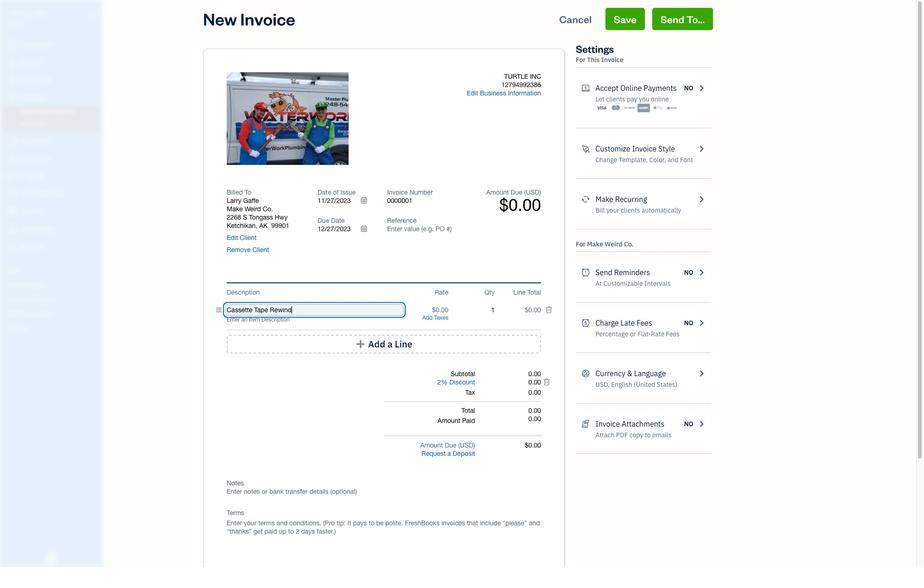 Task type: vqa. For each thing, say whether or not it's contained in the screenshot.
Due in DUE DATE 12/27/2023
yes



Task type: describe. For each thing, give the bounding box(es) containing it.
money image
[[6, 207, 17, 217]]

charge
[[596, 319, 619, 328]]

total amount paid
[[438, 407, 475, 425]]

flat-
[[638, 330, 652, 339]]

amount inside total amount paid
[[438, 418, 461, 425]]

client image
[[6, 58, 17, 67]]

5 0.00 from the top
[[529, 416, 542, 423]]

usd for $0.00
[[526, 189, 540, 196]]

delete line item image
[[546, 306, 553, 315]]

refresh image
[[582, 194, 590, 205]]

s
[[243, 214, 247, 221]]

turtle inc owner
[[7, 8, 49, 26]]

2
[[438, 379, 441, 387]]

usd for request
[[460, 442, 474, 450]]

send to... button
[[653, 8, 714, 30]]

send to...
[[661, 13, 705, 26]]

let clients pay you online
[[596, 95, 669, 103]]

Enter an Item Name text field
[[227, 306, 402, 315]]

cancel
[[560, 13, 592, 26]]

intervals
[[645, 280, 671, 288]]

online
[[651, 95, 669, 103]]

english
[[612, 381, 633, 389]]

) for request
[[474, 442, 475, 450]]

Reference Number text field
[[387, 226, 453, 233]]

terms
[[227, 510, 244, 517]]

automatically
[[642, 206, 682, 215]]

style
[[659, 144, 676, 154]]

pdf
[[617, 432, 629, 440]]

attachments
[[622, 420, 665, 429]]

customize invoice style
[[596, 144, 676, 154]]

reminders
[[615, 268, 651, 277]]

let
[[596, 95, 605, 103]]

timer image
[[6, 190, 17, 199]]

chevronright image for invoice attachments
[[698, 419, 706, 430]]

color,
[[650, 156, 667, 164]]

1 horizontal spatial rate
[[652, 330, 665, 339]]

bars image
[[216, 306, 222, 315]]

date of issue
[[318, 189, 356, 196]]

hwy
[[275, 214, 288, 221]]

2 0.00 from the top
[[529, 379, 542, 387]]

estimate image
[[6, 76, 17, 85]]

you
[[639, 95, 650, 103]]

currency & language
[[596, 369, 667, 379]]

chevronright image for send reminders
[[698, 267, 706, 278]]

1 vertical spatial client
[[253, 246, 269, 254]]

team members image
[[7, 281, 99, 289]]

qty
[[485, 289, 495, 297]]

99901
[[272, 222, 290, 230]]

line total
[[514, 289, 542, 297]]

business
[[480, 90, 507, 97]]

send for send to...
[[661, 13, 685, 26]]

0 vertical spatial clients
[[607, 95, 626, 103]]

no for invoice attachments
[[685, 420, 694, 429]]

to
[[245, 189, 252, 196]]

ketchikan,
[[227, 222, 258, 230]]

add a line button
[[227, 335, 542, 354]]

inc for turtle inc 12794992386 edit business information
[[530, 73, 542, 80]]

items and services image
[[7, 296, 99, 303]]

request a deposit button
[[422, 450, 475, 458]]

0 vertical spatial client
[[240, 234, 257, 242]]

total inside total amount paid
[[462, 407, 475, 415]]

chart image
[[6, 225, 17, 234]]

add for add taxes
[[423, 315, 433, 322]]

for make weird co.
[[576, 240, 634, 249]]

Enter an Invoice # text field
[[387, 197, 413, 205]]

1 0.00 from the top
[[529, 371, 542, 378]]

gaffe
[[243, 197, 259, 205]]

2 vertical spatial make
[[588, 240, 604, 249]]

discount
[[450, 379, 475, 387]]

Line Total (USD) text field
[[525, 307, 542, 314]]

copy
[[630, 432, 644, 440]]

or
[[630, 330, 636, 339]]

attach
[[596, 432, 615, 440]]

new
[[203, 8, 237, 30]]

paid
[[462, 418, 475, 425]]

bank image
[[666, 103, 679, 113]]

date inside due date 12/27/2023
[[331, 217, 345, 225]]

edit client button
[[227, 234, 257, 242]]

latereminders image
[[582, 267, 590, 278]]

amount for $0.00
[[487, 189, 509, 196]]

invoice image
[[6, 93, 17, 103]]

0 vertical spatial total
[[528, 289, 542, 297]]

visa image
[[596, 103, 609, 113]]

discover image
[[624, 103, 637, 113]]

late
[[621, 319, 635, 328]]

add taxes
[[423, 315, 449, 322]]

Enter an Item Description text field
[[227, 316, 402, 324]]

due for request
[[445, 442, 457, 450]]

cancel button
[[551, 8, 601, 30]]

plus image
[[356, 340, 366, 349]]

make inside billed to larry gaffe make weird co. 2268 s tongass hwy ketchikan, ak  99901 edit client remove client
[[227, 206, 243, 213]]

number
[[410, 189, 433, 196]]

Terms text field
[[227, 520, 542, 536]]

online
[[621, 84, 642, 93]]

report image
[[6, 243, 17, 252]]

0 vertical spatial make
[[596, 195, 614, 204]]

bank connections image
[[7, 311, 99, 318]]

0 vertical spatial fees
[[637, 319, 653, 328]]

settings image
[[7, 326, 99, 333]]

customize
[[596, 144, 631, 154]]

( for $0.00
[[525, 189, 526, 196]]

no for send reminders
[[685, 269, 694, 277]]

remove client button
[[227, 246, 269, 254]]

freshbooks image
[[44, 553, 58, 564]]

turtle inc 12794992386 edit business information
[[467, 73, 542, 97]]

pay
[[627, 95, 638, 103]]

dashboard image
[[6, 40, 17, 50]]

invoice attachments
[[596, 420, 665, 429]]

12/27/2023 button
[[318, 225, 374, 233]]

image
[[290, 115, 311, 124]]

add taxes button
[[423, 315, 449, 322]]

usd,
[[596, 381, 610, 389]]

apps image
[[7, 266, 99, 274]]

Item Quantity text field
[[482, 307, 495, 314]]

subtotal
[[451, 371, 475, 378]]

billed to larry gaffe make weird co. 2268 s tongass hwy ketchikan, ak  99901 edit client remove client
[[227, 189, 290, 254]]

tongass
[[249, 214, 273, 221]]

$0.00 inside 'amount due ( usd ) $0.00'
[[500, 195, 542, 215]]

payments
[[644, 84, 677, 93]]

emails
[[653, 432, 672, 440]]



Task type: locate. For each thing, give the bounding box(es) containing it.
accept online payments
[[596, 84, 677, 93]]

1 horizontal spatial add
[[423, 315, 433, 322]]

0.00
[[529, 371, 542, 378], [529, 379, 542, 387], [529, 389, 542, 397], [529, 407, 542, 415], [529, 416, 542, 423]]

send reminders
[[596, 268, 651, 277]]

customizable
[[604, 280, 644, 288]]

0 horizontal spatial edit
[[227, 234, 238, 242]]

bill
[[596, 206, 605, 215]]

rate
[[435, 289, 449, 297], [652, 330, 665, 339]]

language
[[635, 369, 667, 379]]

total up paid
[[462, 407, 475, 415]]

0 horizontal spatial turtle
[[7, 8, 34, 18]]

due inside due date 12/27/2023
[[318, 217, 330, 225]]

)
[[540, 189, 542, 196], [474, 442, 475, 450]]

due inside 'amount due ( usd ) $0.00'
[[511, 189, 523, 196]]

turtle inside turtle inc 12794992386 edit business information
[[505, 73, 529, 80]]

clients
[[607, 95, 626, 103], [621, 206, 641, 215]]

for left the this
[[576, 56, 586, 64]]

0 horizontal spatial inc
[[36, 8, 49, 18]]

0 horizontal spatial (
[[459, 442, 460, 450]]

2 vertical spatial due
[[445, 442, 457, 450]]

3 chevronright image from the top
[[698, 194, 706, 205]]

add
[[423, 315, 433, 322], [368, 339, 386, 350]]

for up latereminders icon
[[576, 240, 586, 249]]

make down larry
[[227, 206, 243, 213]]

2 chevronright image from the top
[[698, 318, 706, 329]]

subtotal 2 % discount tax
[[438, 371, 475, 397]]

1 vertical spatial usd
[[460, 442, 474, 450]]

send for send reminders
[[596, 268, 613, 277]]

2 for from the top
[[576, 240, 586, 249]]

latefees image
[[582, 318, 590, 329]]

template,
[[619, 156, 648, 164]]

1 vertical spatial clients
[[621, 206, 641, 215]]

1 horizontal spatial a
[[448, 451, 451, 458]]

0 horizontal spatial a
[[388, 339, 393, 350]]

2 horizontal spatial due
[[511, 189, 523, 196]]

amount inside 'amount due ( usd ) $0.00'
[[487, 189, 509, 196]]

&
[[628, 369, 633, 379]]

owner
[[7, 19, 25, 26]]

inc
[[36, 8, 49, 18], [530, 73, 542, 80]]

co. inside billed to larry gaffe make weird co. 2268 s tongass hwy ketchikan, ak  99901 edit client remove client
[[263, 206, 273, 213]]

chevronright image for charge late fees
[[698, 318, 706, 329]]

chevronright image
[[698, 267, 706, 278], [698, 318, 706, 329], [698, 368, 706, 380], [698, 419, 706, 430]]

edit inside turtle inc 12794992386 edit business information
[[467, 90, 479, 97]]

1 chevronright image from the top
[[698, 267, 706, 278]]

edit left business
[[467, 90, 479, 97]]

1 vertical spatial (
[[459, 442, 460, 450]]

0 vertical spatial for
[[576, 56, 586, 64]]

turtle for turtle inc 12794992386 edit business information
[[505, 73, 529, 80]]

0 vertical spatial send
[[661, 13, 685, 26]]

0.00 0.00
[[529, 407, 542, 423]]

send inside button
[[661, 13, 685, 26]]

0 vertical spatial weird
[[245, 206, 261, 213]]

percentage
[[596, 330, 629, 339]]

1 vertical spatial for
[[576, 240, 586, 249]]

2 vertical spatial chevronright image
[[698, 194, 706, 205]]

0 vertical spatial usd
[[526, 189, 540, 196]]

client
[[240, 234, 257, 242], [253, 246, 269, 254]]

chevronright image
[[698, 83, 706, 94], [698, 143, 706, 155], [698, 194, 706, 205]]

information
[[509, 90, 542, 97]]

weird down the gaffe
[[245, 206, 261, 213]]

invoice number
[[387, 189, 433, 196]]

inc for turtle inc owner
[[36, 8, 49, 18]]

to...
[[687, 13, 705, 26]]

mastercard image
[[610, 103, 623, 113]]

amount due ( usd ) $0.00
[[487, 189, 542, 215]]

0 horizontal spatial weird
[[245, 206, 261, 213]]

0 vertical spatial rate
[[435, 289, 449, 297]]

clients down recurring
[[621, 206, 641, 215]]

0 horizontal spatial )
[[474, 442, 475, 450]]

1 vertical spatial due
[[318, 217, 330, 225]]

date left of
[[318, 189, 331, 196]]

make
[[596, 195, 614, 204], [227, 206, 243, 213], [588, 240, 604, 249]]

onlinesales image
[[582, 83, 590, 94]]

1 horizontal spatial due
[[445, 442, 457, 450]]

weird inside billed to larry gaffe make weird co. 2268 s tongass hwy ketchikan, ak  99901 edit client remove client
[[245, 206, 261, 213]]

send left to... at the right of the page
[[661, 13, 685, 26]]

1 horizontal spatial inc
[[530, 73, 542, 80]]

0 vertical spatial date
[[318, 189, 331, 196]]

%
[[441, 379, 448, 387]]

request
[[422, 451, 446, 458]]

0 vertical spatial co.
[[263, 206, 273, 213]]

client right 'remove'
[[253, 246, 269, 254]]

a inside button
[[388, 339, 393, 350]]

usd inside the 'amount due ( usd ) request a deposit'
[[460, 442, 474, 450]]

new invoice
[[203, 8, 296, 30]]

of
[[333, 189, 339, 196]]

description
[[227, 289, 260, 297]]

amount for request
[[421, 442, 443, 450]]

0 horizontal spatial add
[[368, 339, 386, 350]]

remove
[[227, 246, 251, 254]]

0 vertical spatial turtle
[[7, 8, 34, 18]]

1 horizontal spatial co.
[[625, 240, 634, 249]]

3 chevronright image from the top
[[698, 368, 706, 380]]

0 horizontal spatial fees
[[637, 319, 653, 328]]

invoice
[[241, 8, 296, 30], [602, 56, 624, 64], [633, 144, 657, 154], [387, 189, 408, 196], [596, 420, 620, 429]]

a
[[388, 339, 393, 350], [448, 451, 451, 458]]

1 vertical spatial fees
[[667, 330, 680, 339]]

bill your clients automatically
[[596, 206, 682, 215]]

1 vertical spatial weird
[[605, 240, 623, 249]]

2268
[[227, 214, 241, 221]]

notes
[[227, 480, 244, 488]]

attach pdf copy to emails
[[596, 432, 672, 440]]

Notes text field
[[227, 488, 542, 496]]

1 vertical spatial chevronright image
[[698, 143, 706, 155]]

amount due ( usd ) request a deposit
[[421, 442, 475, 458]]

Item Rate (USD) text field
[[432, 307, 449, 314]]

1 vertical spatial add
[[368, 339, 386, 350]]

0 vertical spatial inc
[[36, 8, 49, 18]]

turtle up 12794992386
[[505, 73, 529, 80]]

settings
[[576, 42, 614, 55]]

make recurring
[[596, 195, 648, 204]]

1 vertical spatial send
[[596, 268, 613, 277]]

1 vertical spatial amount
[[438, 418, 461, 425]]

a left deposit
[[448, 451, 451, 458]]

1 vertical spatial inc
[[530, 73, 542, 80]]

trash image
[[543, 379, 551, 387]]

amount inside the 'amount due ( usd ) request a deposit'
[[421, 442, 443, 450]]

add right plus icon
[[368, 339, 386, 350]]

at
[[596, 280, 602, 288]]

inc inside turtle inc 12794992386 edit business information
[[530, 73, 542, 80]]

0 vertical spatial due
[[511, 189, 523, 196]]

weird up send reminders
[[605, 240, 623, 249]]

0 vertical spatial )
[[540, 189, 542, 196]]

line inside add a line button
[[395, 339, 413, 350]]

0 horizontal spatial usd
[[460, 442, 474, 450]]

expense image
[[6, 155, 17, 164]]

weird
[[245, 206, 261, 213], [605, 240, 623, 249]]

change
[[596, 156, 618, 164]]

percentage or flat-rate fees
[[596, 330, 680, 339]]

amount
[[487, 189, 509, 196], [438, 418, 461, 425], [421, 442, 443, 450]]

payment image
[[6, 137, 17, 146]]

( inside the 'amount due ( usd ) request a deposit'
[[459, 442, 460, 450]]

1 no from the top
[[685, 84, 694, 92]]

your
[[607, 206, 620, 215]]

turtle up owner
[[7, 8, 34, 18]]

4 no from the top
[[685, 420, 694, 429]]

edit inside billed to larry gaffe make weird co. 2268 s tongass hwy ketchikan, ak  99901 edit client remove client
[[227, 234, 238, 242]]

( inside 'amount due ( usd ) $0.00'
[[525, 189, 526, 196]]

and
[[668, 156, 679, 164]]

paintbrush image
[[582, 143, 590, 155]]

12794992386
[[502, 81, 542, 89]]

0 vertical spatial add
[[423, 315, 433, 322]]

0 vertical spatial edit
[[467, 90, 479, 97]]

0 vertical spatial a
[[388, 339, 393, 350]]

0 vertical spatial $0.00
[[500, 195, 542, 215]]

font
[[681, 156, 694, 164]]

fees right flat-
[[667, 330, 680, 339]]

deposit
[[453, 451, 475, 458]]

taxes
[[434, 315, 449, 322]]

0 vertical spatial line
[[514, 289, 526, 297]]

send
[[661, 13, 685, 26], [596, 268, 613, 277]]

due inside the 'amount due ( usd ) request a deposit'
[[445, 442, 457, 450]]

) inside 'amount due ( usd ) $0.00'
[[540, 189, 542, 196]]

0 horizontal spatial total
[[462, 407, 475, 415]]

0 horizontal spatial send
[[596, 268, 613, 277]]

1 vertical spatial edit
[[227, 234, 238, 242]]

) for $0.00
[[540, 189, 542, 196]]

) left refresh image
[[540, 189, 542, 196]]

edit up 'remove'
[[227, 234, 238, 242]]

clients down the accept at the top of the page
[[607, 95, 626, 103]]

0 horizontal spatial co.
[[263, 206, 273, 213]]

1 vertical spatial $0.00
[[525, 442, 542, 450]]

1 vertical spatial turtle
[[505, 73, 529, 80]]

turtle inside turtle inc owner
[[7, 8, 34, 18]]

1 horizontal spatial fees
[[667, 330, 680, 339]]

3 0.00 from the top
[[529, 389, 542, 397]]

(united
[[634, 381, 656, 389]]

inc inside turtle inc owner
[[36, 8, 49, 18]]

(
[[525, 189, 526, 196], [459, 442, 460, 450]]

states)
[[657, 381, 678, 389]]

1 vertical spatial )
[[474, 442, 475, 450]]

1 horizontal spatial edit
[[467, 90, 479, 97]]

invoice inside settings for this invoice
[[602, 56, 624, 64]]

0 vertical spatial chevronright image
[[698, 83, 706, 94]]

turtle
[[7, 8, 34, 18], [505, 73, 529, 80]]

turtle for turtle inc owner
[[7, 8, 34, 18]]

no for accept online payments
[[685, 84, 694, 92]]

0 vertical spatial amount
[[487, 189, 509, 196]]

settings for this invoice
[[576, 42, 624, 64]]

0 vertical spatial (
[[525, 189, 526, 196]]

american express image
[[638, 103, 651, 113]]

co.
[[263, 206, 273, 213], [625, 240, 634, 249]]

make up bill
[[596, 195, 614, 204]]

this
[[588, 56, 600, 64]]

a right plus icon
[[388, 339, 393, 350]]

add inside button
[[368, 339, 386, 350]]

0 horizontal spatial due
[[318, 217, 330, 225]]

1 vertical spatial line
[[395, 339, 413, 350]]

1 horizontal spatial (
[[525, 189, 526, 196]]

4 chevronright image from the top
[[698, 419, 706, 430]]

1 horizontal spatial total
[[528, 289, 542, 297]]

1 vertical spatial rate
[[652, 330, 665, 339]]

$0.00
[[500, 195, 542, 215], [525, 442, 542, 450]]

co. up the tongass
[[263, 206, 273, 213]]

date up '12/27/2023'
[[331, 217, 345, 225]]

edit business information button
[[467, 89, 542, 97]]

to
[[645, 432, 651, 440]]

delete
[[266, 115, 288, 124]]

2 vertical spatial amount
[[421, 442, 443, 450]]

billed
[[227, 189, 243, 196]]

1 horizontal spatial send
[[661, 13, 685, 26]]

larry
[[227, 197, 242, 205]]

1 vertical spatial date
[[331, 217, 345, 225]]

2 chevronright image from the top
[[698, 143, 706, 155]]

project image
[[6, 172, 17, 181]]

rate up item rate (usd) text field
[[435, 289, 449, 297]]

1 horizontal spatial line
[[514, 289, 526, 297]]

1 vertical spatial a
[[448, 451, 451, 458]]

a inside the 'amount due ( usd ) request a deposit'
[[448, 451, 451, 458]]

at customizable intervals
[[596, 280, 671, 288]]

) up deposit
[[474, 442, 475, 450]]

currency
[[596, 369, 626, 379]]

recurring
[[616, 195, 648, 204]]

add left "taxes"
[[423, 315, 433, 322]]

1 vertical spatial total
[[462, 407, 475, 415]]

make up latereminders icon
[[588, 240, 604, 249]]

( for request
[[459, 442, 460, 450]]

reference
[[387, 217, 417, 225]]

line right plus icon
[[395, 339, 413, 350]]

chevronright image for no
[[698, 83, 706, 94]]

total up line total (usd) text field
[[528, 289, 542, 297]]

1 horizontal spatial usd
[[526, 189, 540, 196]]

accept
[[596, 84, 619, 93]]

chevronright image for make recurring
[[698, 194, 706, 205]]

apple pay image
[[652, 103, 665, 113]]

3 no from the top
[[685, 319, 694, 328]]

Issue date in MM/DD/YYYY format text field
[[318, 197, 374, 205]]

no for charge late fees
[[685, 319, 694, 328]]

rate right "or"
[[652, 330, 665, 339]]

12/27/2023
[[318, 226, 351, 233]]

0 horizontal spatial line
[[395, 339, 413, 350]]

fees
[[637, 319, 653, 328], [667, 330, 680, 339]]

save button
[[606, 8, 646, 30]]

usd inside 'amount due ( usd ) $0.00'
[[526, 189, 540, 196]]

chevronright image for customize invoice style
[[698, 143, 706, 155]]

due for $0.00
[[511, 189, 523, 196]]

1 vertical spatial co.
[[625, 240, 634, 249]]

1 chevronright image from the top
[[698, 83, 706, 94]]

for inside settings for this invoice
[[576, 56, 586, 64]]

4 0.00 from the top
[[529, 407, 542, 415]]

1 horizontal spatial )
[[540, 189, 542, 196]]

1 for from the top
[[576, 56, 586, 64]]

main element
[[0, 0, 125, 568]]

1 vertical spatial make
[[227, 206, 243, 213]]

send up at
[[596, 268, 613, 277]]

add a line
[[368, 339, 413, 350]]

co. up reminders on the right top of the page
[[625, 240, 634, 249]]

line up line total (usd) text field
[[514, 289, 526, 297]]

1 horizontal spatial turtle
[[505, 73, 529, 80]]

2 no from the top
[[685, 269, 694, 277]]

1 horizontal spatial weird
[[605, 240, 623, 249]]

tax
[[466, 389, 475, 397]]

charge late fees
[[596, 319, 653, 328]]

invoices image
[[582, 419, 590, 430]]

currencyandlanguage image
[[582, 368, 590, 380]]

add for add a line
[[368, 339, 386, 350]]

0 horizontal spatial rate
[[435, 289, 449, 297]]

change template, color, and font
[[596, 156, 694, 164]]

fees up flat-
[[637, 319, 653, 328]]

usd, english (united states)
[[596, 381, 678, 389]]

client up remove client button
[[240, 234, 257, 242]]

) inside the 'amount due ( usd ) request a deposit'
[[474, 442, 475, 450]]



